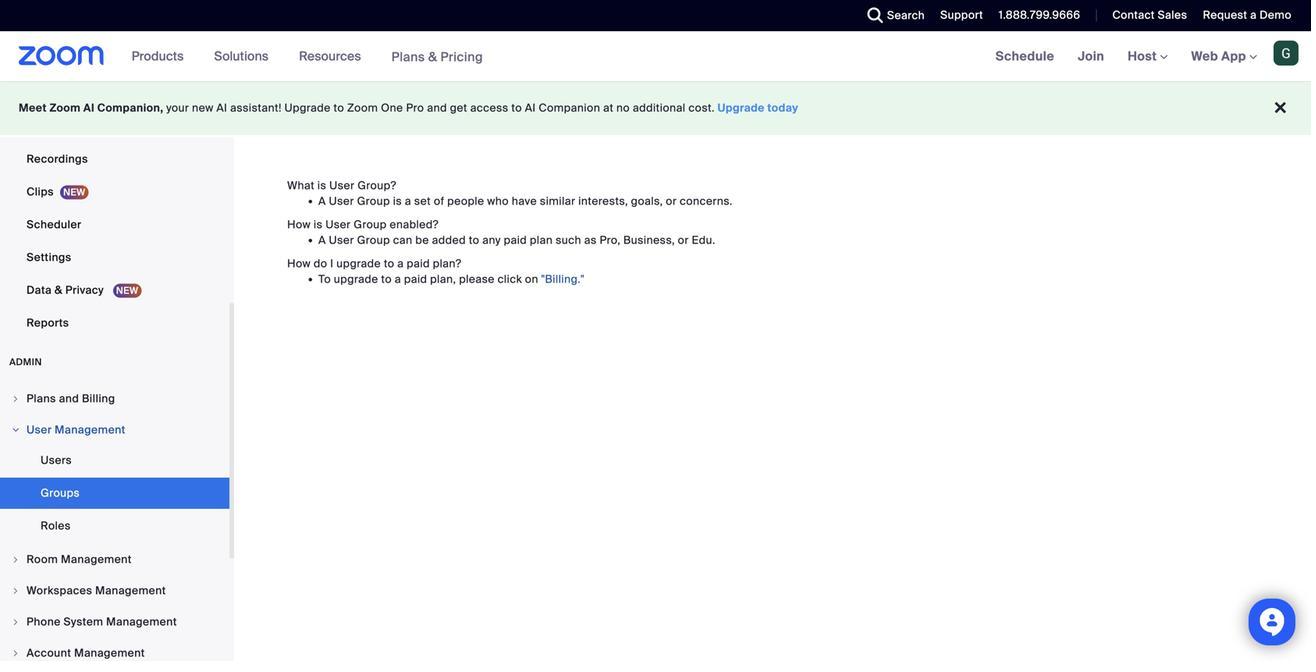 Task type: describe. For each thing, give the bounding box(es) containing it.
plans and billing menu item
[[0, 384, 229, 414]]

plans for plans & pricing
[[392, 49, 425, 65]]

1 zoom from the left
[[50, 101, 81, 115]]

added
[[432, 233, 466, 247]]

management for user management
[[55, 423, 125, 437]]

no
[[617, 101, 630, 115]]

how for how do i upgrade to a paid plan? to upgrade to a paid plan, please click on "billing."
[[287, 256, 311, 271]]

do
[[314, 256, 327, 271]]

is for enabled?
[[314, 217, 323, 232]]

room
[[27, 552, 58, 567]]

admin
[[9, 356, 42, 368]]

new
[[192, 101, 214, 115]]

user management
[[27, 423, 125, 437]]

set
[[414, 194, 431, 208]]

2 zoom from the left
[[347, 101, 378, 115]]

reports
[[27, 316, 69, 330]]

to down resources dropdown button on the left
[[334, 101, 344, 115]]

profile picture image
[[1274, 41, 1299, 66]]

to inside how is user group enabled? a user group can be added to any paid plan such as pro, business, or edu.
[[469, 233, 480, 247]]

a inside how is user group enabled? a user group can be added to any paid plan such as pro, business, or edu.
[[318, 233, 326, 247]]

room management menu item
[[0, 545, 229, 574]]

0 vertical spatial upgrade
[[337, 256, 381, 271]]

workspaces management menu item
[[0, 576, 229, 606]]

meet
[[19, 101, 47, 115]]

demo
[[1260, 8, 1292, 22]]

privacy
[[65, 283, 104, 297]]

clips link
[[0, 176, 229, 208]]

pricing
[[441, 49, 483, 65]]

scheduler
[[27, 217, 81, 232]]

phone system management
[[27, 615, 177, 629]]

& for plans
[[428, 49, 437, 65]]

at
[[603, 101, 614, 115]]

management for room management
[[61, 552, 132, 567]]

right image for room management
[[11, 555, 20, 564]]

1 vertical spatial is
[[393, 194, 402, 208]]

"billing." link
[[541, 272, 585, 286]]

similar
[[540, 194, 575, 208]]

right image
[[11, 425, 20, 435]]

solutions
[[214, 48, 269, 64]]

how is user group enabled? a user group can be added to any paid plan such as pro, business, or edu.
[[287, 217, 716, 247]]

as
[[584, 233, 597, 247]]

i
[[330, 256, 334, 271]]

roles
[[41, 519, 71, 533]]

1 upgrade from the left
[[285, 101, 331, 115]]

data
[[27, 283, 52, 297]]

one
[[381, 101, 403, 115]]

get
[[450, 101, 467, 115]]

side navigation navigation
[[0, 0, 234, 661]]

reports link
[[0, 308, 229, 339]]

groups
[[41, 486, 80, 500]]

& for data
[[55, 283, 63, 297]]

goals,
[[631, 194, 663, 208]]

to down can
[[384, 256, 394, 271]]

cost.
[[689, 101, 715, 115]]

roles link
[[0, 510, 229, 542]]

right image for workspaces management
[[11, 586, 20, 596]]

please
[[459, 272, 495, 286]]

system
[[64, 615, 103, 629]]

on
[[525, 272, 538, 286]]

companion
[[539, 101, 600, 115]]

a inside what is user group? a user group is a set of people who have similar interests, goals, or concerns.
[[318, 194, 326, 208]]

paid inside how is user group enabled? a user group can be added to any paid plan such as pro, business, or edu.
[[504, 233, 527, 247]]

2 vertical spatial paid
[[404, 272, 427, 286]]

meetings navigation
[[984, 31, 1311, 82]]

have
[[512, 194, 537, 208]]

products button
[[132, 31, 191, 81]]

data & privacy
[[27, 283, 107, 297]]

additional
[[633, 101, 686, 115]]

web app
[[1191, 48, 1246, 64]]

personal menu menu
[[0, 0, 229, 340]]

can
[[393, 233, 413, 247]]

1 ai from the left
[[83, 101, 94, 115]]

user management menu item
[[0, 415, 229, 445]]

enabled?
[[390, 217, 439, 232]]

pro
[[406, 101, 424, 115]]

meet zoom ai companion, footer
[[0, 81, 1311, 135]]

right image for phone system management
[[11, 617, 20, 627]]

2 ai from the left
[[216, 101, 227, 115]]

products
[[132, 48, 184, 64]]

assistant!
[[230, 101, 282, 115]]

request a demo
[[1203, 8, 1292, 22]]

companion,
[[97, 101, 163, 115]]

a inside what is user group? a user group is a set of people who have similar interests, goals, or concerns.
[[405, 194, 411, 208]]

what
[[287, 178, 315, 193]]

data & privacy link
[[0, 275, 229, 306]]



Task type: vqa. For each thing, say whether or not it's contained in the screenshot.
Heading
no



Task type: locate. For each thing, give the bounding box(es) containing it.
upgrade right i
[[337, 256, 381, 271]]

and left billing
[[59, 391, 79, 406]]

banner
[[0, 31, 1311, 82]]

1 a from the top
[[318, 194, 326, 208]]

solutions button
[[214, 31, 276, 81]]

5 right image from the top
[[11, 649, 20, 658]]

0 vertical spatial how
[[287, 217, 311, 232]]

right image inside plans and billing menu item
[[11, 394, 20, 404]]

upgrade down product information "navigation"
[[285, 101, 331, 115]]

search button
[[856, 0, 929, 31]]

0 vertical spatial &
[[428, 49, 437, 65]]

0 horizontal spatial and
[[59, 391, 79, 406]]

management down "phone system management" menu item
[[74, 646, 145, 660]]

2 how from the top
[[287, 256, 311, 271]]

plan,
[[430, 272, 456, 286]]

or inside how is user group enabled? a user group can be added to any paid plan such as pro, business, or edu.
[[678, 233, 689, 247]]

plans & pricing
[[392, 49, 483, 65]]

user
[[329, 178, 355, 193], [329, 194, 354, 208], [326, 217, 351, 232], [329, 233, 354, 247], [27, 423, 52, 437]]

users
[[41, 453, 72, 468]]

1 vertical spatial group
[[354, 217, 387, 232]]

1 horizontal spatial zoom
[[347, 101, 378, 115]]

host
[[1128, 48, 1160, 64]]

& right data at left
[[55, 283, 63, 297]]

contact sales link
[[1101, 0, 1191, 31], [1113, 8, 1187, 22]]

1 horizontal spatial or
[[678, 233, 689, 247]]

right image up right icon
[[11, 394, 20, 404]]

contact
[[1113, 8, 1155, 22]]

management down billing
[[55, 423, 125, 437]]

1.888.799.9666 button
[[987, 0, 1084, 31], [999, 8, 1081, 22]]

upgrade right 'cost.'
[[718, 101, 765, 115]]

management for account management
[[74, 646, 145, 660]]

plans for plans and billing
[[27, 391, 56, 406]]

&
[[428, 49, 437, 65], [55, 283, 63, 297]]

concerns.
[[680, 194, 733, 208]]

0 vertical spatial is
[[318, 178, 326, 193]]

how do i upgrade to a paid plan? to upgrade to a paid plan, please click on "billing."
[[287, 256, 585, 286]]

user management menu
[[0, 445, 229, 543]]

plans
[[392, 49, 425, 65], [27, 391, 56, 406]]

edu.
[[692, 233, 716, 247]]

1 horizontal spatial &
[[428, 49, 437, 65]]

2 upgrade from the left
[[718, 101, 765, 115]]

schedule link
[[984, 31, 1066, 81]]

what is user group? a user group is a set of people who have similar interests, goals, or concerns.
[[287, 178, 733, 208]]

be
[[415, 233, 429, 247]]

plans inside menu item
[[27, 391, 56, 406]]

or inside what is user group? a user group is a set of people who have similar interests, goals, or concerns.
[[666, 194, 677, 208]]

1.888.799.9666
[[999, 8, 1081, 22]]

groups link
[[0, 478, 229, 509]]

0 horizontal spatial upgrade
[[285, 101, 331, 115]]

phone system management menu item
[[0, 607, 229, 637]]

join
[[1078, 48, 1105, 64]]

business,
[[623, 233, 675, 247]]

right image left account
[[11, 649, 20, 658]]

how down what at the top left
[[287, 217, 311, 232]]

or
[[666, 194, 677, 208], [678, 233, 689, 247]]

is for a
[[318, 178, 326, 193]]

0 vertical spatial or
[[666, 194, 677, 208]]

2 vertical spatial group
[[357, 233, 390, 247]]

upgrade right to
[[334, 272, 378, 286]]

and inside meet zoom ai companion, footer
[[427, 101, 447, 115]]

1 how from the top
[[287, 217, 311, 232]]

1 horizontal spatial ai
[[216, 101, 227, 115]]

plan
[[530, 233, 553, 247]]

1 horizontal spatial upgrade
[[718, 101, 765, 115]]

and left get
[[427, 101, 447, 115]]

upgrade
[[285, 101, 331, 115], [718, 101, 765, 115]]

0 vertical spatial a
[[318, 194, 326, 208]]

plan?
[[433, 256, 462, 271]]

management down room management menu item
[[95, 583, 166, 598]]

host button
[[1128, 48, 1168, 64]]

billing
[[82, 391, 115, 406]]

product information navigation
[[120, 31, 495, 82]]

paid right any
[[504, 233, 527, 247]]

zoom
[[50, 101, 81, 115], [347, 101, 378, 115]]

to left any
[[469, 233, 480, 247]]

1 vertical spatial a
[[318, 233, 326, 247]]

right image inside "phone system management" menu item
[[11, 617, 20, 627]]

right image
[[11, 394, 20, 404], [11, 555, 20, 564], [11, 586, 20, 596], [11, 617, 20, 627], [11, 649, 20, 658]]

how inside how is user group enabled? a user group can be added to any paid plan such as pro, business, or edu.
[[287, 217, 311, 232]]

support link
[[929, 0, 987, 31], [941, 8, 983, 22]]

how for how is user group enabled? a user group can be added to any paid plan such as pro, business, or edu.
[[287, 217, 311, 232]]

user inside menu item
[[27, 423, 52, 437]]

banner containing products
[[0, 31, 1311, 82]]

management for workspaces management
[[95, 583, 166, 598]]

is left set
[[393, 194, 402, 208]]

group?
[[358, 178, 396, 193]]

& left pricing
[[428, 49, 437, 65]]

your
[[166, 101, 189, 115]]

paid left "plan,"
[[404, 272, 427, 286]]

plans up meet zoom ai companion, your new ai assistant! upgrade to zoom one pro and get access to ai companion at no additional cost. upgrade today
[[392, 49, 425, 65]]

paid down be
[[407, 256, 430, 271]]

workspaces
[[27, 583, 92, 598]]

or right goals,
[[666, 194, 677, 208]]

search
[[887, 8, 925, 23]]

1 horizontal spatial plans
[[392, 49, 425, 65]]

0 vertical spatial group
[[357, 194, 390, 208]]

management inside 'menu item'
[[74, 646, 145, 660]]

2 right image from the top
[[11, 555, 20, 564]]

clips
[[27, 185, 54, 199]]

1 horizontal spatial and
[[427, 101, 447, 115]]

ai
[[83, 101, 94, 115], [216, 101, 227, 115], [525, 101, 536, 115]]

resources button
[[299, 31, 368, 81]]

schedule
[[996, 48, 1055, 64]]

how inside how do i upgrade to a paid plan? to upgrade to a paid plan, please click on "billing."
[[287, 256, 311, 271]]

right image for plans and billing
[[11, 394, 20, 404]]

click
[[498, 272, 522, 286]]

1 vertical spatial &
[[55, 283, 63, 297]]

or left edu.
[[678, 233, 689, 247]]

access
[[470, 101, 509, 115]]

is
[[318, 178, 326, 193], [393, 194, 402, 208], [314, 217, 323, 232]]

1 vertical spatial and
[[59, 391, 79, 406]]

0 vertical spatial and
[[427, 101, 447, 115]]

group inside what is user group? a user group is a set of people who have similar interests, goals, or concerns.
[[357, 194, 390, 208]]

sales
[[1158, 8, 1187, 22]]

ai right "new"
[[216, 101, 227, 115]]

request
[[1203, 8, 1248, 22]]

1 vertical spatial or
[[678, 233, 689, 247]]

2 vertical spatial is
[[314, 217, 323, 232]]

& inside data & privacy link
[[55, 283, 63, 297]]

ai left companion
[[525, 101, 536, 115]]

room management
[[27, 552, 132, 567]]

management up the account management 'menu item'
[[106, 615, 177, 629]]

right image inside room management menu item
[[11, 555, 20, 564]]

account
[[27, 646, 71, 660]]

people
[[447, 194, 484, 208]]

0 vertical spatial plans
[[392, 49, 425, 65]]

contact sales
[[1113, 8, 1187, 22]]

plans down admin
[[27, 391, 56, 406]]

1 vertical spatial how
[[287, 256, 311, 271]]

management up workspaces management
[[61, 552, 132, 567]]

of
[[434, 194, 444, 208]]

any
[[482, 233, 501, 247]]

plans inside product information "navigation"
[[392, 49, 425, 65]]

3 ai from the left
[[525, 101, 536, 115]]

workspaces management
[[27, 583, 166, 598]]

a
[[1250, 8, 1257, 22], [405, 194, 411, 208], [397, 256, 404, 271], [395, 272, 401, 286]]

& inside product information "navigation"
[[428, 49, 437, 65]]

pro,
[[600, 233, 621, 247]]

right image left "room"
[[11, 555, 20, 564]]

account management
[[27, 646, 145, 660]]

and inside menu item
[[59, 391, 79, 406]]

resources
[[299, 48, 361, 64]]

phone
[[27, 615, 61, 629]]

account management menu item
[[0, 638, 229, 661]]

right image inside workspaces management menu item
[[11, 586, 20, 596]]

0 horizontal spatial or
[[666, 194, 677, 208]]

zoom right meet
[[50, 101, 81, 115]]

1 vertical spatial paid
[[407, 256, 430, 271]]

0 horizontal spatial ai
[[83, 101, 94, 115]]

web app button
[[1191, 48, 1257, 64]]

1 vertical spatial upgrade
[[334, 272, 378, 286]]

group
[[357, 194, 390, 208], [354, 217, 387, 232], [357, 233, 390, 247]]

0 horizontal spatial zoom
[[50, 101, 81, 115]]

recordings
[[27, 152, 88, 166]]

is right what at the top left
[[318, 178, 326, 193]]

0 vertical spatial paid
[[504, 233, 527, 247]]

settings link
[[0, 242, 229, 273]]

app
[[1222, 48, 1246, 64]]

zoom logo image
[[19, 46, 104, 66]]

0 horizontal spatial &
[[55, 283, 63, 297]]

to
[[318, 272, 331, 286]]

admin menu menu
[[0, 384, 229, 661]]

join link
[[1066, 31, 1116, 81]]

right image for account management
[[11, 649, 20, 658]]

upgrade today link
[[718, 101, 798, 115]]

right image left phone
[[11, 617, 20, 627]]

3 right image from the top
[[11, 586, 20, 596]]

1 vertical spatial plans
[[27, 391, 56, 406]]

4 right image from the top
[[11, 617, 20, 627]]

to right access
[[511, 101, 522, 115]]

right image left workspaces
[[11, 586, 20, 596]]

1 right image from the top
[[11, 394, 20, 404]]

right image inside the account management 'menu item'
[[11, 649, 20, 658]]

to left "plan,"
[[381, 272, 392, 286]]

settings
[[27, 250, 71, 265]]

"billing."
[[541, 272, 585, 286]]

such
[[556, 233, 581, 247]]

plans and billing
[[27, 391, 115, 406]]

recordings link
[[0, 144, 229, 175]]

web
[[1191, 48, 1218, 64]]

ai left companion,
[[83, 101, 94, 115]]

how left do
[[287, 256, 311, 271]]

meet zoom ai companion, your new ai assistant! upgrade to zoom one pro and get access to ai companion at no additional cost. upgrade today
[[19, 101, 798, 115]]

users link
[[0, 445, 229, 476]]

interests,
[[578, 194, 628, 208]]

today
[[768, 101, 798, 115]]

is up do
[[314, 217, 323, 232]]

support
[[941, 8, 983, 22]]

is inside how is user group enabled? a user group can be added to any paid plan such as pro, business, or edu.
[[314, 217, 323, 232]]

2 a from the top
[[318, 233, 326, 247]]

management
[[55, 423, 125, 437], [61, 552, 132, 567], [95, 583, 166, 598], [106, 615, 177, 629], [74, 646, 145, 660]]

who
[[487, 194, 509, 208]]

zoom left one
[[347, 101, 378, 115]]

0 horizontal spatial plans
[[27, 391, 56, 406]]

2 horizontal spatial ai
[[525, 101, 536, 115]]



